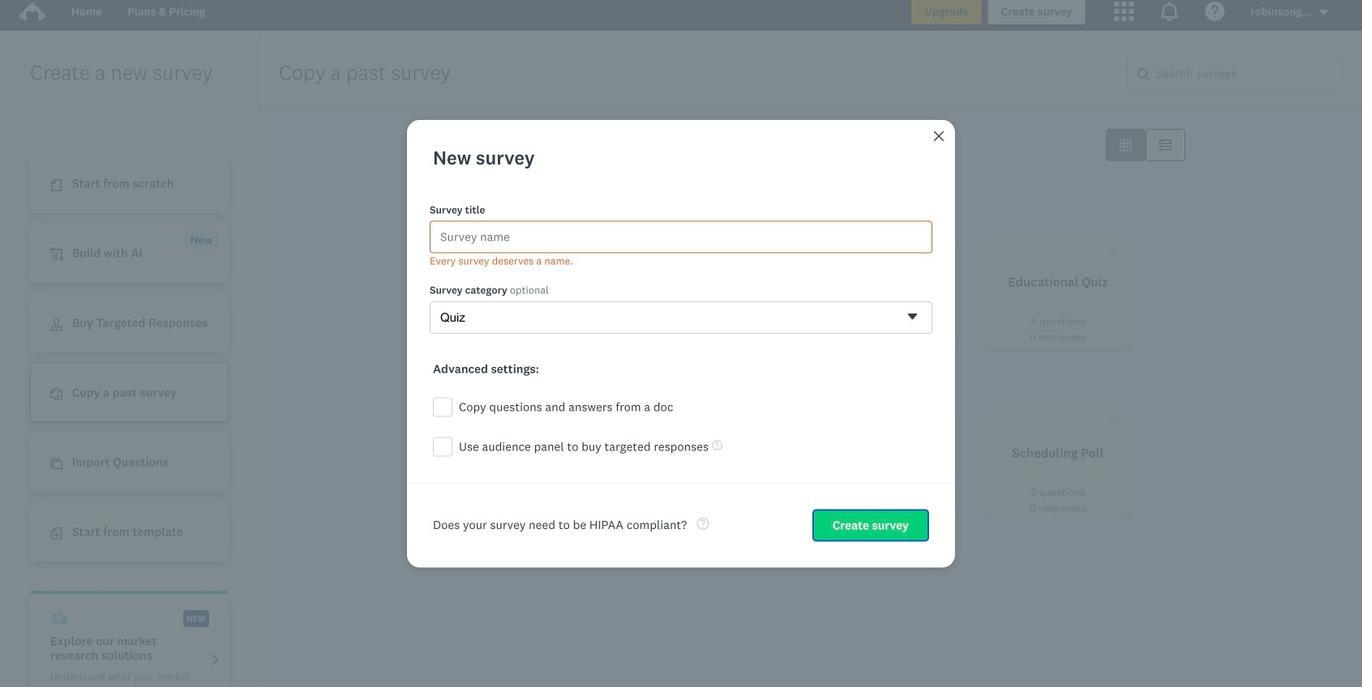 Task type: locate. For each thing, give the bounding box(es) containing it.
1 horizontal spatial starfilled image
[[1109, 245, 1121, 257]]

dropdown arrow icon image
[[1319, 7, 1330, 18], [1320, 10, 1329, 15]]

0 horizontal spatial starfilled image
[[593, 245, 605, 257]]

products icon image
[[1115, 2, 1134, 21], [1115, 2, 1134, 21]]

chevronright image
[[209, 654, 221, 666]]

starfilled image
[[593, 245, 605, 257], [1109, 245, 1121, 257]]

0 horizontal spatial starfilled image
[[765, 245, 777, 257]]

Search surveys field
[[1150, 58, 1342, 88]]

starfilled image
[[765, 245, 777, 257], [1109, 416, 1121, 428]]

0 horizontal spatial help image
[[697, 518, 709, 530]]

brand logo image
[[19, 0, 45, 24], [19, 2, 45, 21]]

notification center icon image
[[1160, 2, 1180, 21]]

close image
[[933, 130, 946, 143], [934, 131, 944, 141]]

1 horizontal spatial starfilled image
[[1109, 416, 1121, 428]]

help icon image
[[1206, 2, 1225, 21]]

2 brand logo image from the top
[[19, 2, 45, 21]]

help image
[[712, 440, 723, 451], [697, 518, 709, 530]]

clone image
[[50, 458, 62, 471]]

0 vertical spatial help image
[[712, 440, 723, 451]]

textboxmultiple image
[[1160, 139, 1172, 151]]

documentplus image
[[50, 528, 62, 540]]

dialog
[[407, 120, 955, 568]]

1 starfilled image from the left
[[593, 245, 605, 257]]

1 horizontal spatial help image
[[712, 440, 723, 451]]

1 vertical spatial help image
[[697, 518, 709, 530]]

grid image
[[1120, 139, 1132, 151]]



Task type: describe. For each thing, give the bounding box(es) containing it.
1 vertical spatial starfilled image
[[1109, 416, 1121, 428]]

documentclone image
[[50, 389, 62, 401]]

user image
[[50, 319, 62, 331]]

0 vertical spatial starfilled image
[[765, 245, 777, 257]]

document image
[[50, 179, 62, 192]]

1 brand logo image from the top
[[19, 0, 45, 24]]

2 starfilled image from the left
[[1109, 245, 1121, 257]]

Survey name field
[[430, 221, 933, 253]]

search image
[[1138, 68, 1150, 80]]



Task type: vqa. For each thing, say whether or not it's contained in the screenshot.
GRID image
yes



